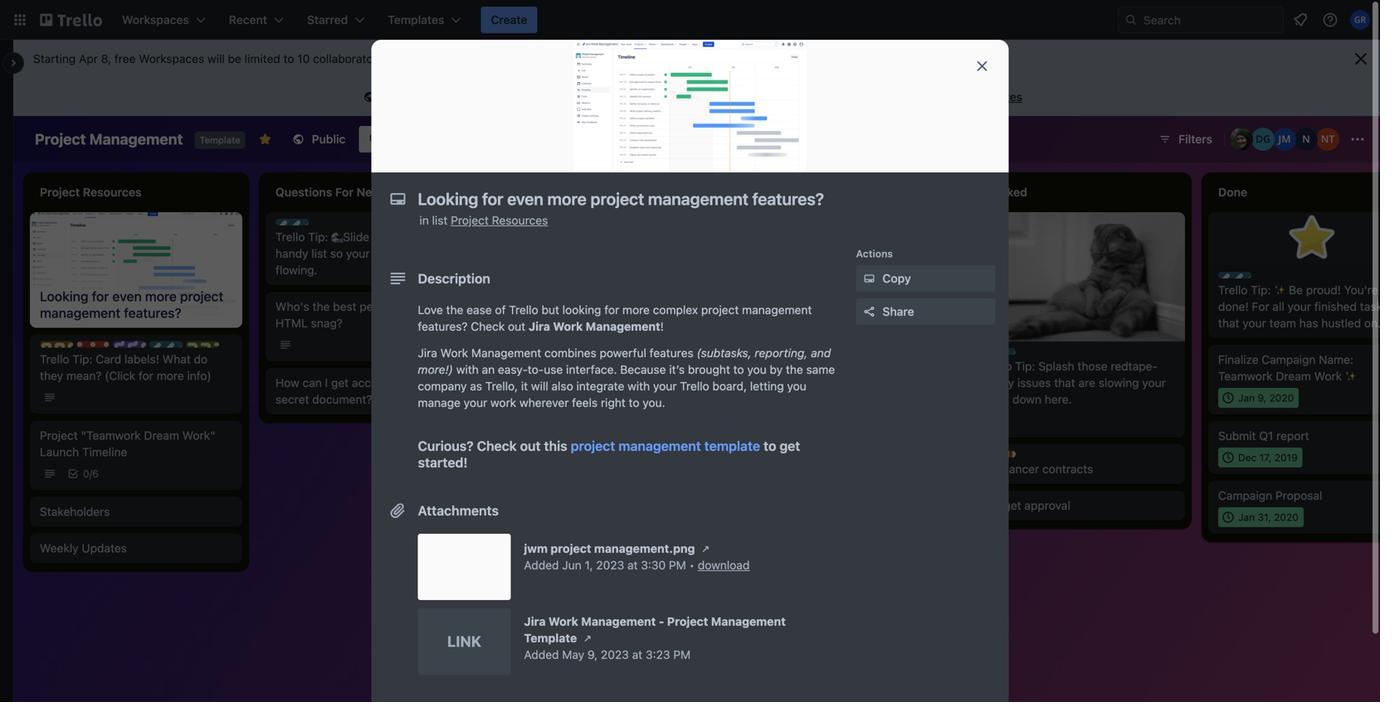 Task type: vqa. For each thing, say whether or not it's contained in the screenshot.
the HTML
yes



Task type: locate. For each thing, give the bounding box(es) containing it.
to down the letting
[[764, 439, 776, 454]]

0 vertical spatial those
[[835, 230, 865, 244]]

but down due.
[[542, 303, 559, 317]]

may
[[562, 649, 584, 662]]

trello
[[292, 220, 319, 232], [528, 220, 554, 232], [276, 230, 305, 244], [511, 230, 541, 244], [747, 230, 776, 244], [1235, 273, 1262, 285], [1218, 283, 1248, 297], [509, 303, 538, 317], [166, 342, 193, 354], [999, 349, 1026, 361], [40, 353, 69, 367], [983, 360, 1012, 373], [680, 380, 709, 393]]

0 horizontal spatial design
[[129, 342, 163, 354]]

0 horizontal spatial list
[[312, 247, 327, 261]]

0 vertical spatial also
[[913, 247, 934, 261]]

with up as
[[456, 363, 479, 377]]

0 horizontal spatial that
[[580, 247, 601, 261]]

a
[[419, 90, 425, 104]]

also inside the "with an easy-to-use interface. because it's brought to you by the same company as trello, it will also integrate with your trello board, letting you manage your work wherever feels right to you."
[[551, 380, 573, 393]]

to left 10
[[284, 52, 294, 66]]

team down 'heavy'
[[983, 393, 1009, 407]]

but down between
[[892, 247, 910, 261]]

tip inside trello tip trello tip: ✨ be proud! you're done! for all your finished tas
[[1264, 273, 1279, 285]]

campaign
[[1262, 353, 1316, 367], [1218, 489, 1272, 503]]

2023 for 9,
[[601, 649, 629, 662]]

work
[[553, 320, 583, 334], [440, 346, 468, 360], [1314, 370, 1342, 383], [549, 615, 578, 629]]

also down edit email drafts
[[551, 380, 573, 393]]

sm image up "may"
[[580, 631, 596, 647]]

create left board
[[718, 90, 754, 104]]

work down looking
[[553, 320, 583, 334]]

1 added from the top
[[524, 559, 559, 573]]

jira for jira work management - project management template
[[524, 615, 546, 629]]

2023 down jwm project management.png
[[596, 559, 624, 573]]

0 vertical spatial you
[[747, 363, 767, 377]]

tip: up for
[[1251, 283, 1271, 297]]

tip: inside the 'trello tip trello tip: this is where assigned tasks live so that your team can see who's working on what and when it's due.'
[[544, 230, 564, 244]]

those up slowing in the bottom right of the page
[[1078, 360, 1108, 373]]

on right anyone
[[574, 90, 587, 104]]

so up working
[[564, 247, 576, 261]]

1 horizontal spatial with
[[628, 380, 650, 393]]

this
[[444, 230, 463, 244], [544, 439, 567, 454]]

2020 right the 31,
[[1274, 512, 1299, 524]]

splash
[[1038, 360, 1074, 373]]

to left the fix
[[400, 300, 411, 314]]

tip: inside trello tip: 💬for those in-between tasks that are almost done but also awaiting one last step.
[[779, 230, 800, 244]]

contracts
[[1042, 463, 1093, 476]]

0
[[83, 469, 89, 480]]

0 vertical spatial template
[[200, 135, 240, 146]]

create inside button
[[491, 13, 527, 27]]

tip: for this
[[308, 230, 328, 244]]

that inside the 'trello tip trello tip: this is where assigned tasks live so that your team can see who's working on what and when it's due.'
[[580, 247, 601, 261]]

campaign inside finalize campaign name: teamwork dream work ✨
[[1262, 353, 1316, 367]]

design for social
[[764, 336, 797, 348]]

to-
[[528, 363, 544, 377]]

will right it
[[531, 380, 548, 393]]

1 vertical spatial also
[[551, 380, 573, 393]]

this left a
[[381, 90, 404, 104]]

can inside the 'trello tip trello tip: this is where assigned tasks live so that your team can see who's working on what and when it's due.'
[[661, 247, 680, 261]]

0 vertical spatial are
[[803, 247, 820, 261]]

is inside the 'trello tip trello tip: this is where assigned tasks live so that your team can see who's working on what and when it's due.'
[[593, 230, 602, 244]]

search image
[[1125, 13, 1138, 27]]

1 vertical spatial create
[[718, 90, 754, 104]]

1 sketch from the top
[[511, 327, 548, 340]]

tip: up the handy
[[308, 230, 328, 244]]

✨ down name:
[[1345, 370, 1357, 383]]

sm image
[[361, 90, 378, 106], [861, 271, 878, 287], [580, 631, 596, 647]]

trello inside trello tip: 💬for those in-between tasks that are almost done but also awaiting one last step.
[[747, 230, 776, 244]]

tip:
[[308, 230, 328, 244], [544, 230, 564, 244], [779, 230, 800, 244], [1251, 283, 1271, 297], [72, 353, 93, 367], [1015, 360, 1035, 373]]

3:30
[[641, 559, 666, 573]]

0 vertical spatial campaign
[[1262, 353, 1316, 367]]

on left what
[[591, 263, 605, 277]]

manage
[[418, 396, 461, 410]]

2 horizontal spatial that
[[1054, 376, 1075, 390]]

0 vertical spatial on
[[574, 90, 587, 104]]

trello tip trello tip: splash those redtape- heavy issues that are slowing your team down here.
[[983, 349, 1166, 407]]

access
[[352, 376, 389, 390]]

one
[[794, 263, 814, 277]]

trello,
[[485, 380, 518, 393]]

are inside trello tip: 💬for those in-between tasks that are almost done but also awaiting one last step.
[[803, 247, 820, 261]]

template right 'from'
[[821, 90, 870, 104]]

to inside how can i get access to the super secret document?
[[392, 376, 403, 390]]

list right in
[[432, 214, 448, 227]]

2 sketch from the top
[[511, 446, 548, 460]]

at for 3:23
[[632, 649, 643, 662]]

work down name:
[[1314, 370, 1342, 383]]

freelancer
[[983, 463, 1039, 476]]

integrate
[[576, 380, 624, 393]]

1 vertical spatial management
[[619, 439, 701, 454]]

0 vertical spatial with
[[456, 363, 479, 377]]

1 horizontal spatial can
[[661, 247, 680, 261]]

tip: inside trello tip trello tip: splash those redtape- heavy issues that are slowing your team down here.
[[1015, 360, 1035, 373]]

management down awaiting
[[742, 303, 812, 317]]

0 horizontal spatial ✨
[[1274, 283, 1286, 297]]

color: sky, title: "trello tip" element for for
[[1218, 272, 1279, 285]]

for up jira work management !
[[604, 303, 619, 317]]

1 vertical spatial on
[[438, 247, 451, 261]]

curious?
[[418, 439, 474, 454]]

campaign up the 31,
[[1218, 489, 1272, 503]]

design
[[528, 316, 561, 328], [764, 336, 797, 348], [129, 342, 163, 354]]

1 horizontal spatial template
[[704, 439, 760, 454]]

0 horizontal spatial management
[[619, 439, 701, 454]]

0 vertical spatial this
[[381, 90, 404, 104]]

work up "may"
[[549, 615, 578, 629]]

0 horizontal spatial those
[[835, 230, 865, 244]]

started!
[[418, 455, 468, 471]]

color: orange, title: "one more step" element
[[511, 398, 544, 405], [983, 451, 1016, 458]]

project down starting
[[35, 130, 86, 148]]

tip: left 💬for in the right top of the page
[[779, 230, 800, 244]]

1 vertical spatial you
[[787, 380, 806, 393]]

1 horizontal spatial those
[[1078, 360, 1108, 373]]

trello tip: splash those redtape- heavy issues that are slowing your team down here. link
[[983, 358, 1175, 408]]

work for jira work management !
[[553, 320, 583, 334]]

1 vertical spatial 9,
[[588, 649, 598, 662]]

tip for trello tip: this is where assigned tasks live so that your team can see who's working on what and when it's due.
[[557, 220, 572, 232]]

1 horizontal spatial color: orange, title: "one more step" element
[[983, 451, 1016, 458]]

handy
[[276, 247, 308, 261]]

color: orange, title: "one more step" element for freelancer
[[983, 451, 1016, 458]]

dream inside finalize campaign name: teamwork dream work ✨
[[1276, 370, 1311, 383]]

done!
[[1218, 300, 1249, 314]]

list right feels
[[604, 410, 620, 423]]

limited
[[245, 52, 280, 66]]

1 vertical spatial sketch
[[511, 446, 548, 460]]

1 vertical spatial list
[[312, 247, 327, 261]]

those up almost
[[835, 230, 865, 244]]

1 vertical spatial those
[[1078, 360, 1108, 373]]

0 vertical spatial color: orange, title: "one more step" element
[[511, 398, 544, 405]]

1 horizontal spatial team
[[564, 316, 589, 328]]

tip: for issues
[[1015, 360, 1035, 373]]

but inside trello tip: 💬for those in-between tasks that are almost done but also awaiting one last step.
[[892, 247, 910, 261]]

0 vertical spatial added
[[524, 559, 559, 573]]

right
[[601, 396, 626, 410]]

9, down teamwork
[[1258, 393, 1267, 404]]

stakeholders
[[40, 506, 110, 519]]

0 horizontal spatial with
[[456, 363, 479, 377]]

0 vertical spatial 2020
[[1269, 393, 1294, 404]]

0 vertical spatial create
[[491, 13, 527, 27]]

here.
[[1045, 393, 1072, 407]]

0 horizontal spatial create
[[491, 13, 527, 27]]

1 horizontal spatial on
[[574, 90, 587, 104]]

1 horizontal spatial template
[[524, 632, 577, 646]]

2020 for proposal
[[1274, 512, 1299, 524]]

management up powerful
[[586, 320, 660, 334]]

devan goldstein (devangoldstein2) image
[[1252, 128, 1275, 151]]

work for jira work management - project management template
[[549, 615, 578, 629]]

project inside text box
[[35, 130, 86, 148]]

sketch down curate in the left bottom of the page
[[511, 446, 548, 460]]

tip: inside trello tip trello tip: ✨ be proud! you're done! for all your finished tas
[[1251, 283, 1271, 297]]

3:23
[[646, 649, 670, 662]]

create for create
[[491, 13, 527, 27]]

an
[[482, 363, 495, 377]]

team for can
[[631, 247, 658, 261]]

1 horizontal spatial design
[[528, 316, 561, 328]]

jan down teamwork
[[1238, 393, 1255, 404]]

the left "super"
[[406, 376, 424, 390]]

those inside trello tip trello tip: splash those redtape- heavy issues that are slowing your team down here.
[[1078, 360, 1108, 373]]

tip inside trello tip trello tip: 🌊slide your q's into this handy list so your team keeps on flowing.
[[322, 220, 337, 232]]

trello tip: this is where assigned tasks live so that your team can see who's working on what and when it's due. link
[[511, 229, 704, 295]]

show menu image
[[1349, 131, 1366, 148]]

0 horizontal spatial get
[[331, 376, 349, 390]]

template
[[200, 135, 240, 146], [524, 632, 577, 646]]

0 horizontal spatial dream
[[144, 429, 179, 443]]

2 vertical spatial list
[[604, 410, 620, 423]]

you down same
[[787, 380, 806, 393]]

check down work
[[477, 439, 517, 454]]

get down the letting
[[780, 439, 800, 454]]

site
[[551, 327, 570, 340]]

1 tasks from the left
[[511, 247, 539, 261]]

will inside the "with an easy-to-use interface. because it's brought to you by the same company as trello, it will also integrate with your trello board, letting you manage your work wherever feels right to you."
[[531, 380, 548, 393]]

added for added may 9, 2023 at 3:23 pm
[[524, 649, 559, 662]]

0 vertical spatial and
[[637, 263, 657, 277]]

design inside design team social media assets
[[764, 336, 797, 348]]

2020 for campaign
[[1269, 393, 1294, 404]]

project up launch
[[40, 429, 78, 443]]

can left i
[[303, 376, 322, 390]]

color: orange, title: "one more step" element up freelancer
[[983, 451, 1016, 458]]

0 vertical spatial ✨
[[1274, 283, 1286, 297]]

1 vertical spatial ✨
[[1345, 370, 1357, 383]]

dec
[[1238, 452, 1257, 464]]

None text field
[[410, 184, 957, 214]]

they
[[40, 369, 63, 383]]

in list project resources
[[420, 214, 548, 227]]

1 vertical spatial is
[[593, 230, 602, 244]]

2 vertical spatial on
[[591, 263, 605, 277]]

step.
[[840, 263, 866, 277]]

Board name text field
[[27, 126, 191, 153]]

use
[[544, 363, 563, 377]]

at for 3:30
[[627, 559, 638, 573]]

0 horizontal spatial this
[[444, 230, 463, 244]]

on down the into
[[438, 247, 451, 261]]

10
[[297, 52, 310, 66]]

1 vertical spatial this
[[544, 439, 567, 454]]

design inside the design team sketch site banner
[[528, 316, 561, 328]]

1 vertical spatial template
[[524, 632, 577, 646]]

team inside the 'trello tip trello tip: this is where assigned tasks live so that your team can see who's working on what and when it's due.'
[[631, 247, 658, 261]]

this up working
[[567, 230, 590, 244]]

1 vertical spatial this
[[567, 230, 590, 244]]

color: sky, title: "trello tip" element
[[276, 219, 337, 232], [511, 219, 572, 232], [1218, 272, 1279, 285], [149, 342, 210, 354], [983, 349, 1044, 361]]

0 vertical spatial dream
[[1276, 370, 1311, 383]]

is left where at the top of page
[[593, 230, 602, 244]]

curate customer list link
[[511, 408, 704, 425]]

1 so from the left
[[330, 247, 343, 261]]

this right the into
[[444, 230, 463, 244]]

trello tip halp
[[166, 342, 225, 354]]

project right -
[[667, 615, 708, 629]]

2020 down finalize campaign name: teamwork dream work ✨
[[1269, 393, 1294, 404]]

the inside how can i get access to the super secret document?
[[406, 376, 424, 390]]

0 horizontal spatial for
[[139, 369, 153, 383]]

learn more about collaborator limits link
[[390, 52, 583, 66]]

get inside how can i get access to the super secret document?
[[331, 376, 349, 390]]

0 horizontal spatial team
[[373, 247, 400, 261]]

0 horizontal spatial and
[[637, 263, 657, 277]]

0 horizontal spatial also
[[551, 380, 573, 393]]

weekly
[[40, 542, 79, 556]]

jira down jwm
[[524, 615, 546, 629]]

0 vertical spatial will
[[207, 52, 225, 66]]

dream left work"
[[144, 429, 179, 443]]

love
[[418, 303, 443, 317]]

do
[[194, 353, 208, 367]]

explore more templates link
[[883, 84, 1032, 110]]

project "teamwork dream work" launch timeline link
[[40, 428, 232, 461]]

the inside who's the best person to fix my html snag?
[[313, 300, 330, 314]]

team inside trello tip trello tip: splash those redtape- heavy issues that are slowing your team down here.
[[983, 393, 1009, 407]]

team down q's
[[373, 247, 400, 261]]

2 tasks from the left
[[747, 247, 775, 261]]

create button
[[481, 7, 537, 33]]

2 so from the left
[[564, 247, 576, 261]]

1 horizontal spatial is
[[593, 230, 602, 244]]

down
[[1013, 393, 1042, 407]]

2 added from the top
[[524, 649, 559, 662]]

jira inside jira work management - project management template
[[524, 615, 546, 629]]

project
[[701, 303, 739, 317], [571, 439, 615, 454], [551, 542, 591, 556]]

what
[[608, 263, 634, 277]]

pm for may 9, 2023 at 3:23 pm
[[673, 649, 691, 662]]

0 notifications image
[[1291, 10, 1310, 30]]

tasks inside trello tip: 💬for those in-between tasks that are almost done but also awaiting one last step.
[[747, 247, 775, 261]]

1 vertical spatial sm image
[[861, 271, 878, 287]]

team inside design team social media assets
[[799, 336, 825, 348]]

0 vertical spatial for
[[514, 90, 529, 104]]

team inside the design team sketch site banner
[[564, 316, 589, 328]]

almost
[[823, 247, 859, 261]]

team down assigned
[[631, 247, 658, 261]]

1 vertical spatial and
[[811, 346, 831, 360]]

and inside '(subtasks, reporting, and more!)'
[[811, 346, 831, 360]]

your inside trello tip trello tip: ✨ be proud! you're done! for all your finished tas
[[1288, 300, 1311, 314]]

2 horizontal spatial sm image
[[861, 271, 878, 287]]

more inside trello tip: card labels! what do they mean? (click for more info)
[[157, 369, 184, 383]]

the up snag?
[[313, 300, 330, 314]]

your down the be
[[1288, 300, 1311, 314]]

out down curate in the left bottom of the page
[[520, 439, 541, 454]]

your up what
[[604, 247, 628, 261]]

person
[[360, 300, 397, 314]]

0 horizontal spatial team
[[165, 342, 191, 354]]

1 vertical spatial dream
[[144, 429, 179, 443]]

that inside trello tip trello tip: splash those redtape- heavy issues that are slowing your team down here.
[[1054, 376, 1075, 390]]

with down because
[[628, 380, 650, 393]]

your inside the 'trello tip trello tip: this is where assigned tasks live so that your team can see who's working on what and when it's due.'
[[604, 247, 628, 261]]

management up easy-
[[471, 346, 541, 360]]

1 vertical spatial color: orange, title: "one more step" element
[[983, 451, 1016, 458]]

that up here.
[[1054, 376, 1075, 390]]

1 vertical spatial 2020
[[1274, 512, 1299, 524]]

between
[[883, 230, 929, 244]]

your down redtape-
[[1142, 376, 1166, 390]]

1 horizontal spatial but
[[892, 247, 910, 261]]

0 vertical spatial check
[[471, 320, 505, 334]]

greg robinson (gregrobinson96) image
[[1350, 10, 1370, 30]]

copy link
[[856, 266, 995, 292]]

at down management.png on the bottom of the page
[[627, 559, 638, 573]]

the left "teamy
[[551, 446, 568, 460]]

1 horizontal spatial create
[[718, 90, 754, 104]]

design team sketch site banner
[[511, 316, 611, 340]]

be
[[1289, 283, 1303, 297]]

1 horizontal spatial 9,
[[1258, 393, 1267, 404]]

1 vertical spatial but
[[542, 303, 559, 317]]

tip: inside trello tip trello tip: 🌊slide your q's into this handy list so your team keeps on flowing.
[[308, 230, 328, 244]]

tip inside the 'trello tip trello tip: this is where assigned tasks live so that your team can see who's working on what and when it's due.'
[[557, 220, 572, 232]]

internet
[[611, 90, 652, 104]]

trello tip trello tip: ✨ be proud! you're done! for all your finished tas
[[1218, 273, 1380, 330]]

to left copy.
[[655, 90, 666, 104]]

sm image inside copy link
[[861, 271, 878, 287]]

is left a
[[407, 90, 415, 104]]

by
[[770, 363, 783, 377]]

color: sky, title: "trello tip" element for handy
[[276, 219, 337, 232]]

free
[[114, 52, 136, 66]]

your up you. on the left of page
[[653, 380, 677, 393]]

on inside the 'trello tip trello tip: this is where assigned tasks live so that your team can see who's working on what and when it's due.'
[[591, 263, 605, 277]]

team
[[373, 247, 400, 261], [631, 247, 658, 261], [983, 393, 1009, 407]]

1 vertical spatial at
[[632, 649, 643, 662]]

2 jan from the top
[[1238, 512, 1255, 524]]

color: yellow, title: "copy request" element
[[40, 342, 73, 348]]

1 horizontal spatial sm image
[[580, 631, 596, 647]]

dream up jan 9, 2020
[[1276, 370, 1311, 383]]

jordan mirchev (jordan_mirchev) image
[[1273, 128, 1296, 151]]

template up "may"
[[524, 632, 577, 646]]

pm for jun 1, 2023 at 3:30 pm
[[669, 559, 686, 573]]

template right 'font' at the left bottom of page
[[704, 439, 760, 454]]

✨ inside trello tip trello tip: ✨ be proud! you're done! for all your finished tas
[[1274, 283, 1286, 297]]

0 vertical spatial 2023
[[596, 559, 624, 573]]

you down social
[[747, 363, 767, 377]]

1 horizontal spatial management
[[742, 303, 812, 317]]

to up board,
[[733, 363, 744, 377]]

jira
[[529, 320, 550, 334], [418, 346, 437, 360], [524, 615, 546, 629]]

check down ease
[[471, 320, 505, 334]]

2 vertical spatial for
[[139, 369, 153, 383]]

management inside text box
[[89, 130, 183, 148]]

create up collaborator
[[491, 13, 527, 27]]

0 vertical spatial jan
[[1238, 393, 1255, 404]]

tip: up issues
[[1015, 360, 1035, 373]]

added for added jun 1, 2023 at 3:30 pm
[[524, 559, 559, 573]]

1 horizontal spatial ✨
[[1345, 370, 1357, 383]]

the down media
[[786, 363, 803, 377]]

this down curate customer list
[[544, 439, 567, 454]]

2 horizontal spatial list
[[604, 410, 620, 423]]

work
[[490, 396, 516, 410]]

can up when
[[661, 247, 680, 261]]

tip for trello tip: ✨ be proud! you're done! for all your finished tas
[[1264, 273, 1279, 285]]

management up 'added may 9, 2023 at 3:23 pm'
[[581, 615, 656, 629]]

jira left site
[[529, 320, 550, 334]]

0 vertical spatial can
[[661, 247, 680, 261]]

fix
[[414, 300, 427, 314]]

that up one
[[778, 247, 800, 261]]

0 horizontal spatial so
[[330, 247, 343, 261]]

added
[[524, 559, 559, 573], [524, 649, 559, 662]]

2023 for 1,
[[596, 559, 624, 573]]

for down the labels! at the left of page
[[139, 369, 153, 383]]

1 horizontal spatial and
[[811, 346, 831, 360]]

list right the handy
[[312, 247, 327, 261]]

this is a public template for anyone on the internet to copy.
[[381, 90, 698, 104]]

starting apr 8, free workspaces will be limited to 10 collaborators. learn more about collaborator limits
[[33, 52, 583, 66]]

work up "more!)"
[[440, 346, 468, 360]]

to right access
[[392, 376, 403, 390]]

this inside the 'trello tip trello tip: this is where assigned tasks live so that your team can see who's working on what and when it's due.'
[[567, 230, 590, 244]]

more inside love the ease of trello but looking for more complex project management features? check out
[[622, 303, 650, 317]]

template down learn more about collaborator limits link
[[464, 90, 511, 104]]

as
[[470, 380, 482, 393]]

2023 right "may"
[[601, 649, 629, 662]]

sm image up board icon
[[361, 90, 378, 106]]

0 horizontal spatial sm image
[[361, 90, 378, 106]]

2023
[[596, 559, 624, 573], [601, 649, 629, 662]]

customer
[[550, 410, 601, 423]]

sketch left site
[[511, 327, 548, 340]]

trello tip: 💬for those in-between tasks that are almost done but also awaiting one last step.
[[747, 230, 934, 277]]

that
[[580, 247, 601, 261], [778, 247, 800, 261], [1054, 376, 1075, 390]]

1 vertical spatial for
[[604, 303, 619, 317]]

your inside trello tip trello tip: splash those redtape- heavy issues that are slowing your team down here.
[[1142, 376, 1166, 390]]

submit q1 report link
[[1218, 428, 1380, 445]]

management down download
[[711, 615, 786, 629]]

are down 💬for in the right top of the page
[[803, 247, 820, 261]]

1 jan from the top
[[1238, 393, 1255, 404]]

work inside jira work management - project management template
[[549, 615, 578, 629]]

are left slowing in the bottom right of the page
[[1079, 376, 1095, 390]]

1 vertical spatial pm
[[673, 649, 691, 662]]

nic (nicoletollefson1) image
[[1295, 128, 1318, 151]]

for
[[1252, 300, 1269, 314]]

easy-
[[498, 363, 528, 377]]

color: lime, title: "halp" element
[[186, 342, 225, 354]]

0 horizontal spatial color: orange, title: "one more step" element
[[511, 398, 544, 405]]

jan for finalize
[[1238, 393, 1255, 404]]

2 horizontal spatial for
[[604, 303, 619, 317]]

get right i
[[331, 376, 349, 390]]

1 horizontal spatial dream
[[1276, 370, 1311, 383]]

color: purple, title: "design team" element
[[511, 315, 589, 328], [747, 335, 825, 348], [113, 342, 191, 354]]

more down what
[[157, 369, 184, 383]]

management for jira work management - project management template
[[581, 615, 656, 629]]

team for keeps
[[373, 247, 400, 261]]

✨ left the be
[[1274, 283, 1286, 297]]

open information menu image
[[1322, 12, 1339, 28]]

tip: for tasks
[[544, 230, 564, 244]]

your down as
[[464, 396, 487, 410]]

jwm
[[524, 542, 548, 556]]

also
[[913, 247, 934, 261], [551, 380, 573, 393]]

budget
[[983, 499, 1021, 513]]

0 vertical spatial sm image
[[361, 90, 378, 106]]

secret
[[276, 393, 309, 407]]

0 horizontal spatial template
[[200, 135, 240, 146]]

team inside trello tip trello tip: 🌊slide your q's into this handy list so your team keeps on flowing.
[[373, 247, 400, 261]]

tasks up 'who's'
[[511, 247, 539, 261]]

0 horizontal spatial template
[[464, 90, 511, 104]]

0 vertical spatial jira
[[529, 320, 550, 334]]



Task type: describe. For each thing, give the bounding box(es) containing it.
1 vertical spatial project
[[571, 439, 615, 454]]

collaborator
[[487, 52, 552, 66]]

project inside the project "teamwork dream work" launch timeline
[[40, 429, 78, 443]]

1 horizontal spatial for
[[514, 90, 529, 104]]

board image
[[369, 132, 382, 145]]

media
[[782, 346, 815, 360]]

🌊slide
[[331, 230, 369, 244]]

the inside the "with an easy-to-use interface. because it's brought to you by the same company as trello, it will also integrate with your trello board, letting you manage your work wherever feels right to you."
[[786, 363, 803, 377]]

31,
[[1258, 512, 1271, 524]]

6
[[92, 469, 99, 480]]

to left you. on the left of page
[[629, 396, 639, 410]]

share button
[[856, 299, 995, 325]]

share
[[883, 305, 914, 319]]

color: orange, title: "one more step" element for curate
[[511, 398, 544, 405]]

super
[[427, 376, 457, 390]]

jira for jira work management !
[[529, 320, 550, 334]]

primary element
[[0, 0, 1380, 40]]

powerful
[[600, 346, 646, 360]]

more right the learn
[[423, 52, 450, 66]]

can inside how can i get access to the super secret document?
[[303, 376, 322, 390]]

to inside who's the best person to fix my html snag?
[[400, 300, 411, 314]]

(subtasks,
[[697, 346, 752, 360]]

because
[[620, 363, 666, 377]]

info)
[[187, 369, 211, 383]]

company
[[418, 380, 467, 393]]

tip: for done!
[[1251, 283, 1271, 297]]

edit email drafts
[[511, 363, 598, 377]]

list inside trello tip trello tip: 🌊slide your q's into this handy list so your team keeps on flowing.
[[312, 247, 327, 261]]

also inside trello tip: 💬for those in-between tasks that are almost done but also awaiting one last step.
[[913, 247, 934, 261]]

2 horizontal spatial template
[[821, 90, 870, 104]]

1 horizontal spatial you
[[787, 380, 806, 393]]

Search field
[[1138, 7, 1283, 32]]

💬for
[[803, 230, 832, 244]]

are inside trello tip trello tip: splash those redtape- heavy issues that are slowing your team down here.
[[1079, 376, 1095, 390]]

management for jira work management !
[[586, 320, 660, 334]]

1 horizontal spatial color: purple, title: "design team" element
[[511, 315, 589, 328]]

link
[[447, 633, 481, 651]]

labels!
[[124, 353, 159, 367]]

✨ inside finalize campaign name: teamwork dream work ✨
[[1345, 370, 1357, 383]]

to get started!
[[418, 439, 800, 471]]

teamwork
[[1218, 370, 1273, 383]]

features
[[650, 346, 694, 360]]

q's
[[399, 230, 417, 244]]

from
[[792, 90, 818, 104]]

/
[[89, 469, 92, 480]]

so inside trello tip trello tip: 🌊slide your q's into this handy list so your team keeps on flowing.
[[330, 247, 343, 261]]

1 vertical spatial campaign
[[1218, 489, 1272, 503]]

to inside to get started!
[[764, 439, 776, 454]]

sketch the "teamy dreamy" font
[[511, 446, 689, 460]]

star or unstar board image
[[259, 133, 272, 146]]

legal review link
[[747, 299, 939, 315]]

you.
[[643, 396, 665, 410]]

board
[[757, 90, 789, 104]]

where
[[605, 230, 637, 244]]

1 vertical spatial out
[[520, 439, 541, 454]]

work inside finalize campaign name: teamwork dream work ✨
[[1314, 370, 1342, 383]]

(subtasks, reporting, and more!)
[[418, 346, 831, 377]]

on inside trello tip trello tip: 🌊slide your q's into this handy list so your team keeps on flowing.
[[438, 247, 451, 261]]

tip inside trello tip trello tip: splash those redtape- heavy issues that are slowing your team down here.
[[1029, 349, 1044, 361]]

legal review
[[747, 300, 814, 314]]

team for banner
[[564, 316, 589, 328]]

team for assets
[[799, 336, 825, 348]]

1 horizontal spatial this
[[544, 439, 567, 454]]

2 vertical spatial project
[[551, 542, 591, 556]]

0 horizontal spatial color: purple, title: "design team" element
[[113, 342, 191, 354]]

freelancer contracts link
[[983, 461, 1175, 478]]

how
[[276, 376, 299, 390]]

dream inside the project "teamwork dream work" launch timeline
[[144, 429, 179, 443]]

trello tip: 🌊slide your q's into this handy list so your team keeps on flowing. link
[[276, 229, 468, 279]]

nicole tang (nicoletang31) image
[[1316, 128, 1339, 151]]

team for down
[[983, 393, 1009, 407]]

caity (caity) image
[[1230, 128, 1253, 151]]

1 vertical spatial check
[[477, 439, 517, 454]]

social
[[747, 346, 779, 360]]

design for sketch
[[528, 316, 561, 328]]

finalize
[[1218, 353, 1259, 367]]

your left q's
[[373, 230, 396, 244]]

0 vertical spatial 9,
[[1258, 393, 1267, 404]]

jira for jira work management combines powerful features
[[418, 346, 437, 360]]

2 vertical spatial sm image
[[580, 631, 596, 647]]

jwm project management.png
[[524, 542, 695, 556]]

same
[[806, 363, 835, 377]]

in-
[[868, 230, 883, 244]]

resources
[[492, 214, 548, 227]]

font
[[665, 446, 689, 460]]

legal
[[747, 300, 776, 314]]

jan for campaign
[[1238, 512, 1255, 524]]

0 vertical spatial list
[[432, 214, 448, 227]]

(click
[[105, 369, 135, 383]]

starting
[[33, 52, 76, 66]]

trello inside love the ease of trello but looking for more complex project management features? check out
[[509, 303, 538, 317]]

the inside love the ease of trello but looking for more complex project management features? check out
[[446, 303, 463, 317]]

template inside jira work management - project management template
[[524, 632, 577, 646]]

0 horizontal spatial is
[[407, 90, 415, 104]]

curate
[[511, 410, 547, 423]]

project "teamwork dream work" launch timeline
[[40, 429, 216, 459]]

project right in
[[451, 214, 489, 227]]

color: sky, title: "trello tip" element for live
[[511, 219, 572, 232]]

more right explore
[[937, 90, 965, 104]]

trello inside the "with an easy-to-use interface. because it's brought to you by the same company as trello, it will also integrate with your trello board, letting you manage your work wherever feels right to you."
[[680, 380, 709, 393]]

link link
[[418, 609, 511, 676]]

and inside the 'trello tip trello tip: this is where assigned tasks live so that your team can see who's working on what and when it's due.'
[[637, 263, 657, 277]]

tip: inside trello tip: card labels! what do they mean? (click for more info)
[[72, 353, 93, 367]]

project inside jira work management - project management template
[[667, 615, 708, 629]]

review
[[779, 300, 814, 314]]

attachments
[[418, 503, 499, 519]]

download
[[698, 559, 750, 573]]

1 vertical spatial with
[[628, 380, 650, 393]]

management inside love the ease of trello but looking for more complex project management features? check out
[[742, 303, 812, 317]]

in
[[420, 214, 429, 227]]

but inside love the ease of trello but looking for more complex project management features? check out
[[542, 303, 559, 317]]

done
[[862, 247, 889, 261]]

jun
[[562, 559, 582, 573]]

2 horizontal spatial color: purple, title: "design team" element
[[747, 335, 825, 348]]

proposal
[[1276, 489, 1322, 503]]

so inside the 'trello tip trello tip: this is where assigned tasks live so that your team can see who's working on what and when it's due.'
[[564, 247, 576, 261]]

approval
[[1025, 499, 1070, 513]]

that inside trello tip: 💬for those in-between tasks that are almost done but also awaiting one last step.
[[778, 247, 800, 261]]

for inside love the ease of trello but looking for more complex project management features? check out
[[604, 303, 619, 317]]

finalize campaign name: teamwork dream work ✨
[[1218, 353, 1357, 383]]

wherever
[[519, 396, 569, 410]]

your down 🌊slide
[[346, 247, 370, 261]]

create board from template link
[[708, 84, 879, 110]]

those inside trello tip: 💬for those in-between tasks that are almost done but also awaiting one last step.
[[835, 230, 865, 244]]

q1
[[1259, 429, 1273, 443]]

tasks inside the 'trello tip trello tip: this is where assigned tasks live so that your team can see who's working on what and when it's due.'
[[511, 247, 539, 261]]

due.
[[530, 280, 554, 294]]

limits
[[555, 52, 583, 66]]

sm image
[[698, 541, 714, 558]]

halp
[[202, 342, 225, 354]]

sketch site banner link
[[511, 325, 704, 342]]

2019
[[1275, 452, 1298, 464]]

work"
[[182, 429, 216, 443]]

drafts
[[567, 363, 598, 377]]

sm image for this is a public template for anyone on the internet to copy.
[[361, 90, 378, 106]]

proud!
[[1306, 283, 1341, 297]]

see
[[683, 247, 702, 261]]

tip for trello tip: 🌊slide your q's into this handy list so your team keeps on flowing.
[[322, 220, 337, 232]]

timeline
[[82, 446, 127, 459]]

color: red, title: "priority" element
[[76, 342, 128, 354]]

-
[[659, 615, 664, 629]]

create for create board from template
[[718, 90, 754, 104]]

project inside love the ease of trello but looking for more complex project management features? check out
[[701, 303, 739, 317]]

who's the best person to fix my html snag?
[[276, 300, 446, 330]]

public
[[428, 90, 461, 104]]

8,
[[101, 52, 111, 66]]

get inside to get started!
[[780, 439, 800, 454]]

working
[[546, 263, 588, 277]]

work for jira work management combines powerful features
[[440, 346, 468, 360]]

this inside trello tip trello tip: 🌊slide your q's into this handy list so your team keeps on flowing.
[[444, 230, 463, 244]]

the left internet
[[590, 90, 608, 104]]

management for jira work management combines powerful features
[[471, 346, 541, 360]]

filters
[[1179, 132, 1213, 146]]

budget approval link
[[983, 498, 1175, 515]]

0 horizontal spatial 9,
[[588, 649, 598, 662]]

collaborators.
[[313, 52, 387, 66]]

html
[[276, 317, 308, 330]]

check inside love the ease of trello but looking for more complex project management features? check out
[[471, 320, 505, 334]]

for inside trello tip: card labels! what do they mean? (click for more info)
[[139, 369, 153, 383]]

card
[[96, 353, 121, 367]]

who's
[[511, 263, 543, 277]]

out inside love the ease of trello but looking for more complex project management features? check out
[[508, 320, 525, 334]]

weekly updates link
[[40, 541, 232, 557]]

!
[[660, 320, 664, 334]]

project management
[[35, 130, 183, 148]]

sketch inside the design team sketch site banner
[[511, 327, 548, 340]]

trello inside trello tip: card labels! what do they mean? (click for more info)
[[40, 353, 69, 367]]

reporting,
[[755, 346, 808, 360]]

heavy
[[983, 376, 1014, 390]]

updates
[[82, 542, 127, 556]]

sm image for copy
[[861, 271, 878, 287]]



